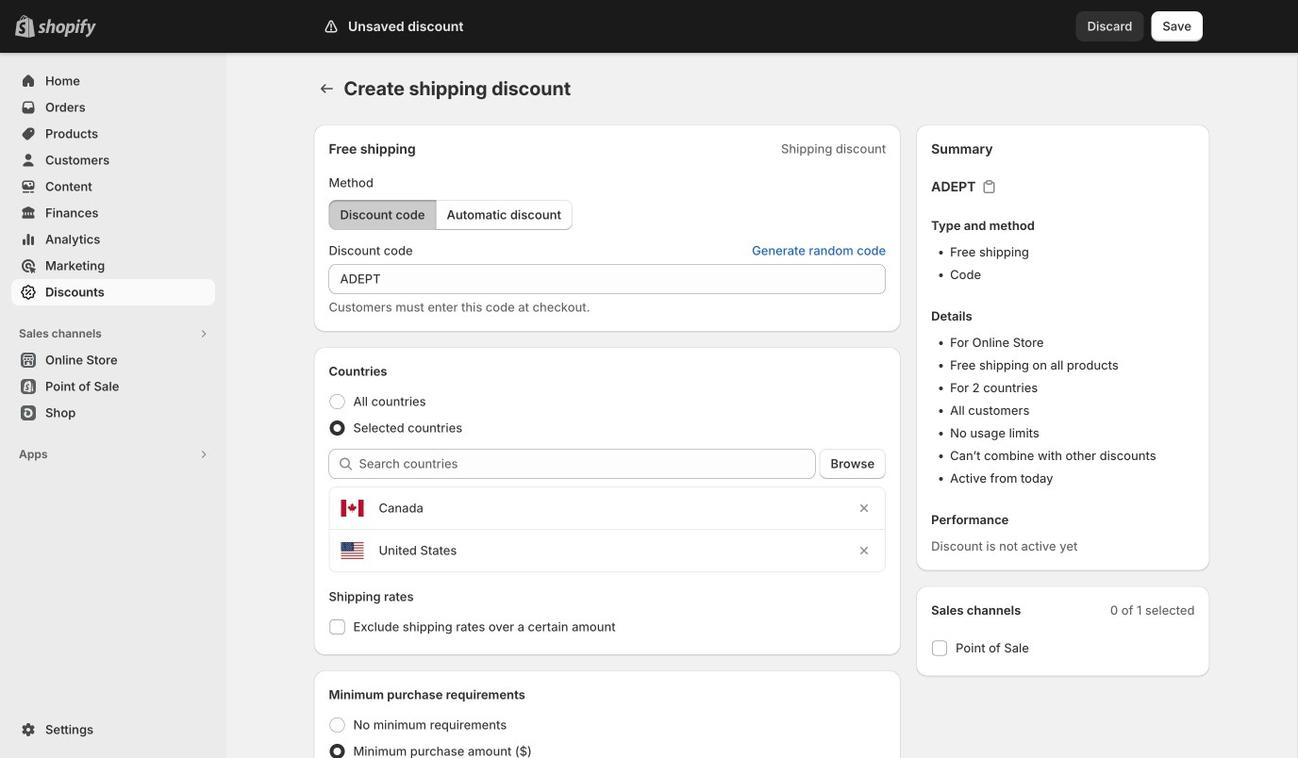 Task type: describe. For each thing, give the bounding box(es) containing it.
Search countries text field
[[359, 449, 816, 479]]



Task type: vqa. For each thing, say whether or not it's contained in the screenshot.
TAB LIST
no



Task type: locate. For each thing, give the bounding box(es) containing it.
shopify image
[[38, 19, 96, 38]]

None text field
[[329, 264, 886, 294]]



